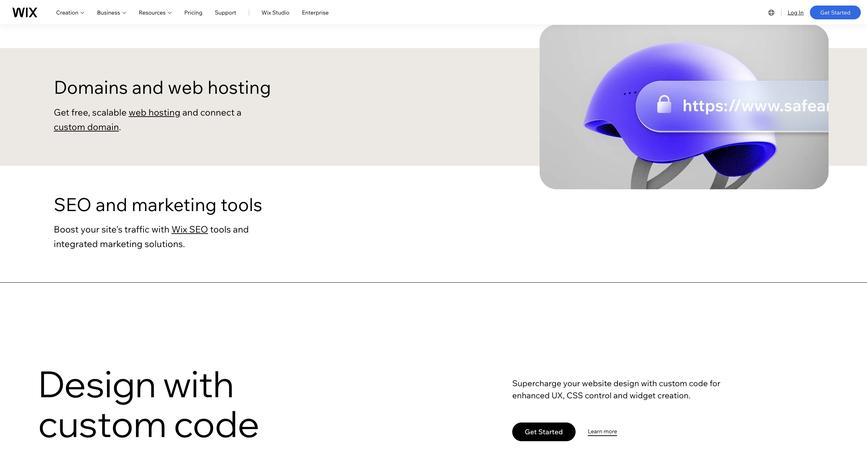 Task type: locate. For each thing, give the bounding box(es) containing it.
0 vertical spatial code
[[689, 378, 708, 389]]

1 horizontal spatial your
[[563, 378, 580, 389]]

and for web
[[132, 76, 164, 99]]

wix
[[262, 9, 271, 16], [172, 224, 187, 235]]

marketing
[[132, 193, 217, 216], [100, 238, 143, 250]]

your inside supercharge your website design with custom code for enhanced ux, css control and widget creation.
[[563, 378, 580, 389]]

started
[[831, 9, 851, 16], [539, 428, 563, 436]]

0 vertical spatial get started
[[821, 9, 851, 16]]

resources
[[139, 9, 166, 16]]

studio
[[272, 9, 290, 16]]

support link
[[215, 8, 236, 16]]

connect
[[200, 107, 235, 118]]

tools inside tools and integrated marketing solutions.
[[210, 224, 231, 235]]

0 vertical spatial get started link
[[810, 5, 861, 19]]

1 horizontal spatial seo
[[189, 224, 208, 235]]

online scheduling link
[[54, 0, 258, 15]]

with
[[152, 224, 170, 235], [163, 361, 234, 407], [641, 378, 657, 389]]

0 vertical spatial hosting
[[208, 76, 271, 99]]

1 vertical spatial tools
[[210, 224, 231, 235]]

your up integrated
[[81, 224, 99, 235]]

boost your site's traffic with wix seo
[[54, 224, 208, 235]]

0 vertical spatial your
[[81, 224, 99, 235]]

1 vertical spatial get
[[54, 107, 69, 118]]

in
[[799, 9, 804, 16]]

0 vertical spatial tools
[[221, 193, 262, 216]]

supercharge your website design with custom code for enhanced ux, css control and widget creation.
[[513, 378, 721, 401]]

scheduling
[[54, 4, 100, 15]]

log in
[[788, 9, 804, 16]]

0 vertical spatial wix
[[262, 9, 271, 16]]

marketing down "site's"
[[100, 238, 143, 250]]

0 horizontal spatial get started
[[525, 428, 563, 436]]

your
[[81, 224, 99, 235], [563, 378, 580, 389]]

and inside tools and integrated marketing solutions.
[[233, 224, 249, 235]]

0 vertical spatial started
[[831, 9, 851, 16]]

custom inside supercharge your website design with custom code for enhanced ux, css control and widget creation.
[[659, 378, 688, 389]]

1 vertical spatial wix
[[172, 224, 187, 235]]

tools
[[221, 193, 262, 216], [210, 224, 231, 235]]

graphs showing social traffic and website visitors for a music festival's website. image
[[540, 142, 829, 307]]

1 vertical spatial get started link
[[513, 423, 576, 441]]

0 horizontal spatial wix
[[172, 224, 187, 235]]

business
[[97, 9, 120, 16]]

custom inside get free, scalable web hosting and connect a custom domain .
[[54, 121, 85, 133]]

with for supercharge your website design with custom code for enhanced ux, css control and widget creation.
[[641, 378, 657, 389]]

1 horizontal spatial hosting
[[208, 76, 271, 99]]

0 vertical spatial marketing
[[132, 193, 217, 216]]

0 horizontal spatial your
[[81, 224, 99, 235]]

2 vertical spatial custom
[[38, 401, 167, 446]]

1 horizontal spatial get started
[[821, 9, 851, 16]]

get
[[821, 9, 830, 16], [54, 107, 69, 118], [525, 428, 537, 436]]

0 vertical spatial web
[[168, 76, 204, 99]]

online scheduling
[[54, 0, 258, 15]]

1 horizontal spatial started
[[831, 9, 851, 16]]

domains and web hosting
[[54, 76, 271, 99]]

control
[[585, 390, 612, 401]]

creation
[[56, 9, 78, 16]]

domain
[[87, 121, 119, 133]]

1 vertical spatial web
[[129, 107, 147, 118]]

1 vertical spatial get started
[[525, 428, 563, 436]]

tools and integrated marketing solutions.
[[54, 224, 249, 250]]

2 vertical spatial get
[[525, 428, 537, 436]]

with inside supercharge your website design with custom code for enhanced ux, css control and widget creation.
[[641, 378, 657, 389]]

hosting up a
[[208, 76, 271, 99]]

0 horizontal spatial seo
[[54, 193, 92, 216]]

web
[[168, 76, 204, 99], [129, 107, 147, 118]]

1 vertical spatial hosting
[[149, 107, 180, 118]]

code
[[689, 378, 708, 389], [174, 401, 260, 446]]

1 horizontal spatial code
[[689, 378, 708, 389]]

support
[[215, 9, 236, 16]]

0 vertical spatial custom
[[54, 121, 85, 133]]

free,
[[71, 107, 90, 118]]

0 horizontal spatial get started link
[[513, 423, 576, 441]]

0 vertical spatial get
[[821, 9, 830, 16]]

1 vertical spatial code
[[174, 401, 260, 446]]

1 horizontal spatial web
[[168, 76, 204, 99]]

get inside get free, scalable web hosting and connect a custom domain .
[[54, 107, 69, 118]]

hosting
[[208, 76, 271, 99], [149, 107, 180, 118]]

1 horizontal spatial wix
[[262, 9, 271, 16]]

wix studio link
[[262, 8, 290, 16]]

resources button
[[139, 8, 172, 16]]

seo and marketing tools
[[54, 193, 262, 216]]

hosting down domains and web hosting
[[149, 107, 180, 118]]

creation.
[[658, 390, 691, 401]]

an image of a helmet and a website's domain name. image
[[540, 25, 829, 190]]

site's
[[102, 224, 123, 235]]

wix studio
[[262, 9, 290, 16]]

1 horizontal spatial get started link
[[810, 5, 861, 19]]

boost
[[54, 224, 79, 235]]

design
[[614, 378, 639, 389]]

1 vertical spatial marketing
[[100, 238, 143, 250]]

learn
[[588, 428, 603, 435]]

web inside get free, scalable web hosting and connect a custom domain .
[[129, 107, 147, 118]]

integrated
[[54, 238, 98, 250]]

seo
[[54, 193, 92, 216], [189, 224, 208, 235]]

1 vertical spatial your
[[563, 378, 580, 389]]

your for supercharge
[[563, 378, 580, 389]]

1 vertical spatial custom
[[659, 378, 688, 389]]

0 horizontal spatial web
[[129, 107, 147, 118]]

enhanced
[[513, 390, 550, 401]]

custom
[[54, 121, 85, 133], [659, 378, 688, 389], [38, 401, 167, 446]]

get started
[[821, 9, 851, 16], [525, 428, 563, 436]]

and
[[132, 76, 164, 99], [182, 107, 198, 118], [96, 193, 127, 216], [233, 224, 249, 235]]

marketing up wix seo 'link'
[[132, 193, 217, 216]]

and for integrated
[[233, 224, 249, 235]]

get started link
[[810, 5, 861, 19], [513, 423, 576, 441]]

0 horizontal spatial code
[[174, 401, 260, 446]]

with inside 'design with custom code'
[[163, 361, 234, 407]]

creation button
[[56, 8, 85, 16]]

0 horizontal spatial started
[[539, 428, 563, 436]]

wix up solutions.
[[172, 224, 187, 235]]

0 horizontal spatial get
[[54, 107, 69, 118]]

code inside supercharge your website design with custom code for enhanced ux, css control and widget creation.
[[689, 378, 708, 389]]

0 horizontal spatial hosting
[[149, 107, 180, 118]]

and widget
[[614, 390, 656, 401]]

wix left studio on the left of the page
[[262, 9, 271, 16]]

your up the css
[[563, 378, 580, 389]]



Task type: describe. For each thing, give the bounding box(es) containing it.
supercharge
[[513, 378, 562, 389]]

0 vertical spatial seo
[[54, 193, 92, 216]]

language selector, english selected image
[[768, 8, 776, 16]]

web hosting link
[[129, 107, 180, 118]]

ux,
[[552, 390, 565, 401]]

2 horizontal spatial get
[[821, 9, 830, 16]]

enterprise link
[[302, 8, 329, 16]]

website
[[582, 378, 612, 389]]

.
[[119, 121, 121, 133]]

log in link
[[788, 8, 804, 16]]

hosting inside get free, scalable web hosting and connect a custom domain .
[[149, 107, 180, 118]]

solutions.
[[145, 238, 185, 250]]

a
[[237, 107, 242, 118]]

more
[[604, 428, 617, 435]]

business button
[[97, 8, 126, 16]]

online
[[232, 0, 258, 1]]

pricing
[[184, 9, 202, 16]]

log
[[788, 9, 798, 16]]

design
[[38, 361, 156, 407]]

css
[[567, 390, 583, 401]]

domains
[[54, 76, 128, 99]]

your for boost
[[81, 224, 99, 235]]

custom inside 'design with custom code'
[[38, 401, 167, 446]]

enterprise
[[302, 9, 329, 16]]

scalable
[[92, 107, 127, 118]]

and inside get free, scalable web hosting and connect a custom domain .
[[182, 107, 198, 118]]

1 horizontal spatial get
[[525, 428, 537, 436]]

for
[[710, 378, 721, 389]]

custom domain link
[[54, 121, 119, 133]]

1 vertical spatial seo
[[189, 224, 208, 235]]

learn more
[[588, 428, 617, 435]]

marketing inside tools and integrated marketing solutions.
[[100, 238, 143, 250]]

learn more link
[[588, 421, 625, 443]]

traffic
[[125, 224, 150, 235]]

wix seo link
[[172, 224, 208, 235]]

with for boost your site's traffic with wix seo
[[152, 224, 170, 235]]

experience.
[[100, 4, 152, 15]]

1 vertical spatial started
[[539, 428, 563, 436]]

code inside 'design with custom code'
[[174, 401, 260, 446]]

get free, scalable web hosting and connect a custom domain .
[[54, 107, 242, 133]]

design with custom code
[[38, 361, 260, 446]]

and for marketing
[[96, 193, 127, 216]]

pricing link
[[184, 8, 202, 16]]



Task type: vqa. For each thing, say whether or not it's contained in the screenshot.
tools and integrated marketing solutions.
yes



